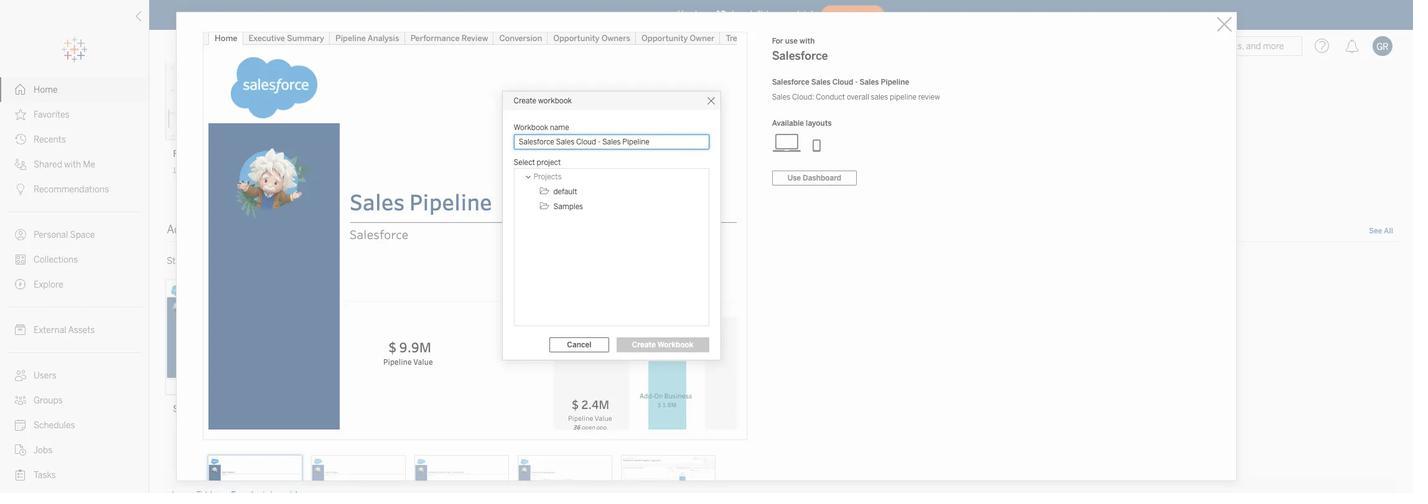 Task type: vqa. For each thing, say whether or not it's contained in the screenshot.
"2023,"
no



Task type: describe. For each thing, give the bounding box(es) containing it.
available layouts
[[772, 119, 832, 128]]

buy
[[836, 11, 851, 19]]

flow
[[637, 149, 656, 160]]

buy now button
[[821, 5, 885, 25]]

schedules link
[[0, 413, 149, 438]]

0 vertical spatial salesforce
[[772, 49, 828, 63]]

personal
[[34, 230, 68, 240]]

have
[[695, 9, 715, 20]]

1 horizontal spatial sales
[[812, 78, 831, 87]]

project
[[537, 158, 561, 167]]

select
[[514, 158, 535, 167]]

1 vertical spatial use
[[444, 256, 458, 267]]

1
[[173, 166, 176, 175]]

default
[[554, 187, 577, 196]]

flight
[[173, 149, 196, 160]]

available
[[772, 119, 804, 128]]

2 data from the left
[[491, 256, 509, 267]]

personal space link
[[0, 222, 149, 247]]

see all link
[[1370, 226, 1394, 239]]

conduct
[[816, 93, 846, 101]]

by text only_f5he34f image for favorites
[[15, 109, 26, 120]]

a
[[210, 256, 215, 267]]

projects
[[534, 172, 562, 181]]

by text only_f5he34f image for recommendations
[[15, 184, 26, 195]]

13
[[717, 9, 726, 20]]

phone image
[[802, 133, 832, 153]]

1 data from the left
[[383, 256, 401, 267]]

accelerators
[[167, 223, 232, 237]]

pipeline
[[890, 93, 917, 101]]

get
[[521, 256, 534, 267]]

all
[[1385, 227, 1394, 236]]

tasks
[[34, 470, 56, 481]]

create workbook button
[[617, 337, 709, 352]]

hour
[[178, 166, 194, 175]]

eloqua
[[618, 404, 646, 415]]

by text only_f5he34f image for personal space
[[15, 229, 26, 240]]

now
[[853, 11, 869, 19]]

days
[[729, 9, 748, 20]]

by text only_f5he34f image for schedules
[[15, 420, 26, 431]]

salesforce for salesforce sales cloud - sales pipeline sales cloud: conduct overall sales pipeline review
[[772, 78, 810, 87]]

cloud:
[[792, 93, 815, 101]]

salesforce sales cloud - sales pipeline image
[[208, 455, 303, 493]]

delays
[[198, 149, 226, 160]]

explore link
[[0, 272, 149, 297]]

trial.
[[797, 9, 816, 20]]

by text only_f5he34f image for jobs
[[15, 444, 26, 456]]

you have 13 days left in your trial.
[[678, 9, 816, 20]]

sample
[[460, 256, 489, 267]]

main navigation. press the up and down arrow keys to access links. element
[[0, 77, 149, 493]]

or
[[434, 256, 442, 267]]

by text only_f5he34f image for recents
[[15, 134, 26, 145]]

favorites
[[34, 110, 70, 120]]

overall
[[847, 93, 870, 101]]

flight delays
[[173, 149, 226, 160]]

use
[[788, 174, 801, 182]]

pre-
[[217, 256, 233, 267]]

create workbook
[[632, 340, 694, 349]]

cloud
[[833, 78, 854, 87]]

for
[[772, 37, 784, 45]]

by text only_f5he34f image for shared with me
[[15, 159, 26, 170]]

shared with me
[[34, 159, 95, 170]]

built
[[233, 256, 251, 267]]

external assets
[[34, 325, 95, 336]]

workbook inside button
[[658, 340, 694, 349]]

space
[[70, 230, 95, 240]]

collections link
[[0, 247, 149, 272]]

review
[[919, 93, 941, 101]]

laptop image
[[772, 133, 802, 153]]

by text only_f5he34f image for groups
[[15, 395, 26, 406]]

workbook name
[[514, 123, 570, 132]]

1 to from the left
[[353, 256, 361, 267]]

recommendations
[[34, 184, 109, 195]]

personal space
[[34, 230, 95, 240]]

by text only_f5he34f image for external assets
[[15, 324, 26, 336]]

recommendations link
[[0, 177, 149, 202]]

collections
[[34, 255, 78, 265]]

external
[[34, 325, 66, 336]]

workbook.
[[253, 256, 294, 267]]

by text only_f5he34f image for tasks
[[15, 469, 26, 481]]



Task type: locate. For each thing, give the bounding box(es) containing it.
ago
[[196, 166, 208, 175]]

3 by text only_f5he34f image from the top
[[15, 324, 26, 336]]

data
[[383, 256, 401, 267], [491, 256, 509, 267]]

0 horizontal spatial sales
[[772, 93, 791, 101]]

row group
[[515, 169, 708, 214]]

1 hour ago
[[173, 166, 208, 175]]

cancel
[[567, 340, 592, 349]]

superstore
[[589, 149, 635, 160]]

1 vertical spatial salesforce
[[772, 78, 810, 87]]

use
[[785, 37, 798, 45], [444, 256, 458, 267]]

your left trial.
[[776, 9, 795, 20]]

by text only_f5he34f image left recents on the left top of the page
[[15, 134, 26, 145]]

2 by text only_f5he34f image from the top
[[15, 254, 26, 265]]

jobs
[[34, 445, 52, 456]]

oracle
[[589, 404, 616, 415]]

2 to from the left
[[511, 256, 519, 267]]

your
[[776, 9, 795, 20], [363, 256, 381, 267]]

by text only_f5he34f image left home
[[15, 84, 26, 95]]

row group containing projects
[[515, 169, 708, 214]]

by text only_f5he34f image left the explore
[[15, 279, 26, 290]]

1 horizontal spatial workbook
[[658, 340, 694, 349]]

create workbook dialog
[[503, 91, 721, 360]]

your right 'sign'
[[363, 256, 381, 267]]

pipeline
[[881, 78, 910, 87]]

salesforce for salesforce
[[173, 404, 216, 415]]

sales
[[812, 78, 831, 87], [860, 78, 879, 87], [772, 93, 791, 101]]

by text only_f5he34f image left "groups"
[[15, 395, 26, 406]]

salesforce sales cloud - sales pipeline sales cloud: conduct overall sales pipeline review
[[772, 78, 941, 101]]

by text only_f5he34f image for users
[[15, 370, 26, 381]]

by text only_f5he34f image inside personal space link
[[15, 229, 26, 240]]

in right left
[[766, 9, 774, 20]]

salesforce inside salesforce sales cloud - sales pipeline sales cloud: conduct overall sales pipeline review
[[772, 78, 810, 87]]

4 by text only_f5he34f image from the top
[[15, 184, 26, 195]]

by text only_f5he34f image inside home link
[[15, 84, 26, 95]]

by text only_f5he34f image inside users link
[[15, 370, 26, 381]]

salesforce
[[772, 49, 828, 63], [772, 78, 810, 87], [173, 404, 216, 415]]

data left the source,
[[383, 256, 401, 267]]

Workbook name text field
[[514, 134, 709, 149]]

home
[[34, 85, 58, 95]]

oracle eloqua
[[589, 404, 646, 415]]

use right or
[[444, 256, 458, 267]]

by text only_f5he34f image inside external assets 'link'
[[15, 324, 26, 336]]

by text only_f5he34f image inside collections link
[[15, 254, 26, 265]]

0 horizontal spatial in
[[344, 256, 351, 267]]

7 by text only_f5he34f image from the top
[[15, 370, 26, 381]]

with
[[800, 37, 815, 45], [64, 159, 81, 170]]

in right 'sign'
[[344, 256, 351, 267]]

use dashboard button
[[772, 171, 857, 186]]

by text only_f5he34f image left external
[[15, 324, 26, 336]]

sign
[[325, 256, 342, 267]]

data right 'sample'
[[491, 256, 509, 267]]

row group inside "create workbook" dialog
[[515, 169, 708, 214]]

create for create workbook
[[514, 96, 537, 105]]

with down trial.
[[800, 37, 815, 45]]

name
[[550, 123, 570, 132]]

by text only_f5he34f image for home
[[15, 84, 26, 95]]

by text only_f5he34f image left "collections"
[[15, 254, 26, 265]]

create inside create workbook button
[[632, 340, 656, 349]]

by text only_f5he34f image for collections
[[15, 254, 26, 265]]

6 by text only_f5he34f image from the top
[[15, 279, 26, 290]]

external assets link
[[0, 317, 149, 342]]

superstore flow
[[589, 149, 656, 160]]

by text only_f5he34f image left "users"
[[15, 370, 26, 381]]

0 vertical spatial in
[[766, 9, 774, 20]]

started.
[[536, 256, 567, 267]]

by text only_f5he34f image left the recommendations
[[15, 184, 26, 195]]

0 horizontal spatial your
[[363, 256, 381, 267]]

0 vertical spatial with
[[800, 37, 815, 45]]

shared
[[34, 159, 62, 170]]

recents
[[34, 134, 66, 145]]

dashboard
[[803, 174, 842, 182]]

0 horizontal spatial create
[[514, 96, 537, 105]]

0 horizontal spatial workbook
[[514, 123, 549, 132]]

with inside main navigation. press the up and down arrow keys to access links. element
[[64, 159, 81, 170]]

by text only_f5he34f image inside the tasks link
[[15, 469, 26, 481]]

sales right the -
[[860, 78, 879, 87]]

sales left cloud:
[[772, 93, 791, 101]]

use right for on the top of page
[[785, 37, 798, 45]]

by text only_f5he34f image left the personal
[[15, 229, 26, 240]]

by text only_f5he34f image left jobs
[[15, 444, 26, 456]]

sales up conduct
[[812, 78, 831, 87]]

5 by text only_f5he34f image from the top
[[15, 229, 26, 240]]

explore
[[34, 280, 63, 290]]

with left me
[[64, 159, 81, 170]]

0 horizontal spatial with
[[64, 159, 81, 170]]

start
[[167, 256, 187, 267]]

buy now
[[836, 11, 869, 19]]

to right 'sign'
[[353, 256, 361, 267]]

users link
[[0, 363, 149, 388]]

groups link
[[0, 388, 149, 413]]

by text only_f5he34f image
[[15, 84, 26, 95], [15, 109, 26, 120], [15, 159, 26, 170], [15, 184, 26, 195], [15, 229, 26, 240], [15, 279, 26, 290], [15, 370, 26, 381], [15, 395, 26, 406], [15, 420, 26, 431], [15, 444, 26, 456]]

to left get
[[511, 256, 519, 267]]

0 vertical spatial use
[[785, 37, 798, 45]]

1 horizontal spatial to
[[511, 256, 519, 267]]

1 vertical spatial with
[[64, 159, 81, 170]]

groups
[[34, 395, 63, 406]]

create for create workbook
[[632, 340, 656, 349]]

1 horizontal spatial use
[[785, 37, 798, 45]]

users
[[34, 370, 57, 381]]

by text only_f5he34f image inside schedules 'link'
[[15, 420, 26, 431]]

sales
[[871, 93, 889, 101]]

by text only_f5he34f image inside jobs link
[[15, 444, 26, 456]]

use dashboard
[[788, 174, 842, 182]]

1 horizontal spatial your
[[776, 9, 795, 20]]

create workbook
[[514, 96, 572, 105]]

1 vertical spatial workbook
[[658, 340, 694, 349]]

1 horizontal spatial data
[[491, 256, 509, 267]]

to
[[353, 256, 361, 267], [511, 256, 519, 267]]

1 vertical spatial your
[[363, 256, 381, 267]]

by text only_f5he34f image
[[15, 134, 26, 145], [15, 254, 26, 265], [15, 324, 26, 336], [15, 469, 26, 481]]

see
[[1370, 227, 1383, 236]]

favorites link
[[0, 102, 149, 127]]

2 horizontal spatial sales
[[860, 78, 879, 87]]

workbook
[[514, 123, 549, 132], [658, 340, 694, 349]]

with inside for use with salesforce
[[800, 37, 815, 45]]

see all
[[1370, 227, 1394, 236]]

assets
[[68, 325, 95, 336]]

samples
[[554, 202, 583, 211]]

1 vertical spatial in
[[344, 256, 351, 267]]

by text only_f5he34f image inside shared with me link
[[15, 159, 26, 170]]

1 by text only_f5he34f image from the top
[[15, 134, 26, 145]]

by text only_f5he34f image left shared
[[15, 159, 26, 170]]

you
[[678, 9, 693, 20]]

0 horizontal spatial data
[[383, 256, 401, 267]]

by text only_f5he34f image for explore
[[15, 279, 26, 290]]

layouts
[[806, 119, 832, 128]]

tasks link
[[0, 463, 149, 487]]

me
[[83, 159, 95, 170]]

1 vertical spatial create
[[632, 340, 656, 349]]

schedules
[[34, 420, 75, 431]]

shared with me link
[[0, 152, 149, 177]]

source,
[[403, 256, 432, 267]]

0 horizontal spatial to
[[353, 256, 361, 267]]

left
[[751, 9, 764, 20]]

0 vertical spatial workbook
[[514, 123, 549, 132]]

by text only_f5he34f image inside "favorites" 'link'
[[15, 109, 26, 120]]

by text only_f5he34f image inside the groups link
[[15, 395, 26, 406]]

home link
[[0, 77, 149, 102]]

-
[[856, 78, 858, 87]]

simply
[[296, 256, 324, 267]]

by text only_f5he34f image inside recommendations link
[[15, 184, 26, 195]]

cancel button
[[550, 337, 609, 352]]

workbook
[[538, 96, 572, 105]]

for use with salesforce
[[772, 37, 828, 63]]

from
[[189, 256, 208, 267]]

create
[[514, 96, 537, 105], [632, 340, 656, 349]]

2 by text only_f5he34f image from the top
[[15, 109, 26, 120]]

1 horizontal spatial in
[[766, 9, 774, 20]]

use inside for use with salesforce
[[785, 37, 798, 45]]

recents link
[[0, 127, 149, 152]]

0 vertical spatial create
[[514, 96, 537, 105]]

2 vertical spatial salesforce
[[173, 404, 216, 415]]

0 horizontal spatial use
[[444, 256, 458, 267]]

8 by text only_f5he34f image from the top
[[15, 395, 26, 406]]

3 by text only_f5he34f image from the top
[[15, 159, 26, 170]]

by text only_f5he34f image left tasks
[[15, 469, 26, 481]]

0 vertical spatial your
[[776, 9, 795, 20]]

by text only_f5he34f image inside explore link
[[15, 279, 26, 290]]

10 by text only_f5he34f image from the top
[[15, 444, 26, 456]]

1 horizontal spatial with
[[800, 37, 815, 45]]

1 horizontal spatial create
[[632, 340, 656, 349]]

by text only_f5he34f image inside recents link
[[15, 134, 26, 145]]

9 by text only_f5he34f image from the top
[[15, 420, 26, 431]]

jobs link
[[0, 438, 149, 463]]

by text only_f5he34f image left schedules
[[15, 420, 26, 431]]

navigation panel element
[[0, 37, 149, 493]]

select project
[[514, 158, 561, 167]]

1 by text only_f5he34f image from the top
[[15, 84, 26, 95]]

by text only_f5he34f image left favorites
[[15, 109, 26, 120]]

start from a pre-built workbook. simply sign in to your data source, or use sample data to get started.
[[167, 256, 567, 267]]

4 by text only_f5he34f image from the top
[[15, 469, 26, 481]]



